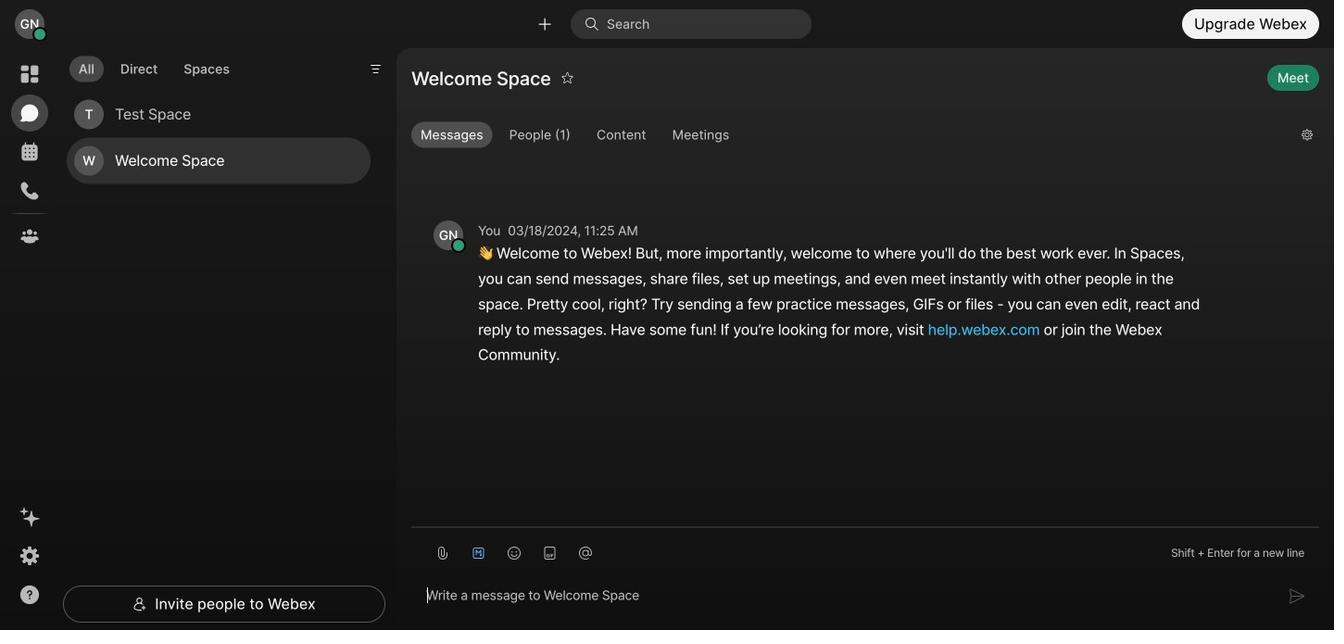 Task type: vqa. For each thing, say whether or not it's contained in the screenshot.
tab list
yes



Task type: describe. For each thing, give the bounding box(es) containing it.
test space list item
[[67, 91, 371, 138]]

welcome space list item
[[67, 138, 371, 184]]

webex tab list
[[11, 56, 48, 255]]



Task type: locate. For each thing, give the bounding box(es) containing it.
group
[[412, 122, 1288, 152]]

tab list
[[65, 45, 244, 87]]

message composer toolbar element
[[412, 528, 1320, 571]]

navigation
[[0, 48, 59, 630]]



